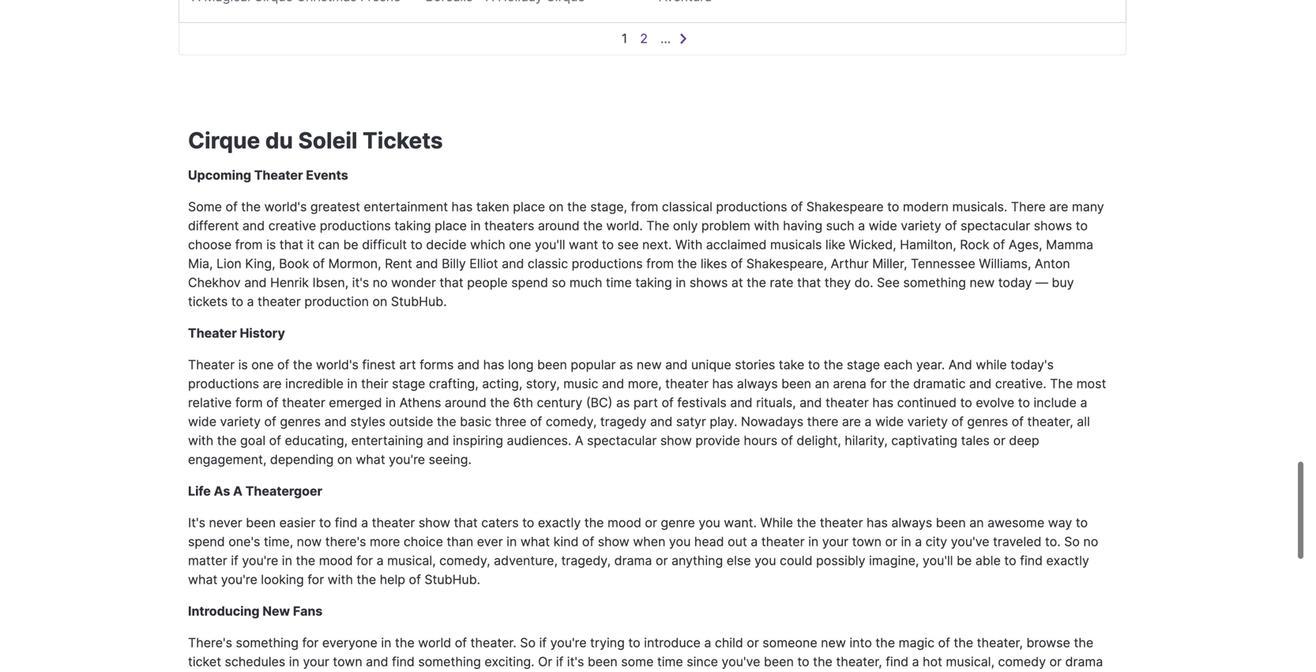 Task type: describe. For each thing, give the bounding box(es) containing it.
entertainment
[[364, 199, 448, 215]]

tennessee
[[911, 256, 975, 271]]

for inside theater is one of the world's finest art forms and has long been popular as new and unique stories take to the stage each year. and while today's productions are incredible in their stage crafting, acting, story, music and more, theater has always been an arena for the dramatic and creative. the most relative form of theater emerged in athens around the 6th century (bc) as part of festivals and rituals, and theater has continued to evolve to include a wide variety of genres and styles outside the basic three of comedy, tragedy and satyr play. nowadays there are a wide variety of genres of theater, all with the goal of educating, entertaining and inspiring audiences. a spectacular show provide hours of delight, hilarity, captivating tales or deep engagement, depending on what you're seeing.
[[870, 376, 887, 391]]

of up hamilton,
[[945, 218, 957, 233]]

time inside there's something for everyone in the world of theater. so if you're trying to introduce a child or someone new into the magic of the theater, browse the ticket schedules in your town and find something exciting. or if it's been some time since you've been to the theater, find a hot musical, comedy or dram
[[657, 654, 683, 669]]

rent
[[385, 256, 412, 271]]

0 vertical spatial shows
[[1034, 218, 1072, 233]]

child
[[715, 635, 743, 651]]

of right the "part"
[[662, 395, 674, 410]]

different
[[188, 218, 239, 233]]

1 vertical spatial what
[[521, 534, 550, 550]]

rate
[[770, 275, 794, 290]]

upcoming theater events
[[188, 167, 348, 183]]

of right world
[[455, 635, 467, 651]]

to left modern
[[887, 199, 899, 215]]

with inside some of the world's greatest entertainment has taken place on the stage, from classical productions of shakespeare to modern musicals. there are many different and creative productions taking place in theaters around the world. the only problem with having such a wide variety of spectacular shows to choose from is that it can be difficult to decide which one you'll want to see next. with acclaimed musicals like wicked, hamilton, rock of ages, mamma mia, lion king, book of mormon, rent and billy elliot and classic productions from the likes of shakespeare, arthur miller, tennessee williams, anton chekhov and henrik ibsen, it's no wonder that people spend so much time taking in shows at the rate that they do. see something new today — buy tickets to a theater production on stubhub.
[[754, 218, 780, 233]]

been up story,
[[537, 357, 567, 373]]

the right the into
[[876, 635, 895, 651]]

it's inside there's something for everyone in the world of theater. so if you're trying to introduce a child or someone new into the magic of the theater, browse the ticket schedules in your town and find something exciting. or if it's been some time since you've been to the theater, find a hot musical, comedy or dram
[[567, 654, 584, 669]]

shakespeare,
[[746, 256, 827, 271]]

to up now
[[319, 515, 331, 531]]

2 horizontal spatial you
[[755, 553, 776, 568]]

to down someone in the bottom of the page
[[797, 654, 810, 669]]

creative.
[[995, 376, 1047, 391]]

want
[[569, 237, 598, 252]]

take
[[779, 357, 805, 373]]

acting,
[[482, 376, 523, 391]]

nowadays
[[741, 414, 804, 429]]

be inside some of the world's greatest entertainment has taken place on the stage, from classical productions of shakespeare to modern musicals. there are many different and creative productions taking place in theaters around the world. the only problem with having such a wide variety of spectacular shows to choose from is that it can be difficult to decide which one you'll want to see next. with acclaimed musicals like wicked, hamilton, rock of ages, mamma mia, lion king, book of mormon, rent and billy elliot and classic productions from the likes of shakespeare, arthur miller, tennessee williams, anton chekhov and henrik ibsen, it's no wonder that people spend so much time taking in shows at the rate that they do. see something new today — buy tickets to a theater production on stubhub.
[[343, 237, 358, 252]]

0 vertical spatial theater
[[254, 167, 303, 183]]

three
[[495, 414, 527, 429]]

stubhub. inside some of the world's greatest entertainment has taken place on the stage, from classical productions of shakespeare to modern musicals. there are many different and creative productions taking place in theaters around the world. the only problem with having such a wide variety of spectacular shows to choose from is that it can be difficult to decide which one you'll want to see next. with acclaimed musicals like wicked, hamilton, rock of ages, mamma mia, lion king, book of mormon, rent and billy elliot and classic productions from the likes of shakespeare, arthur miller, tennessee williams, anton chekhov and henrik ibsen, it's no wonder that people spend so much time taking in shows at the rate that they do. see something new today — buy tickets to a theater production on stubhub.
[[391, 294, 447, 309]]

of right 'form'
[[266, 395, 278, 410]]

always inside theater is one of the world's finest art forms and has long been popular as new and unique stories take to the stage each year. and while today's productions are incredible in their stage crafting, acting, story, music and more, theater has always been an arena for the dramatic and creative. the most relative form of theater emerged in athens around the 6th century (bc) as part of festivals and rituals, and theater has continued to evolve to include a wide variety of genres and styles outside the basic three of comedy, tragedy and satyr play. nowadays there are a wide variety of genres of theater, all with the goal of educating, entertaining and inspiring audiences. a spectacular show provide hours of delight, hilarity, captivating tales or deep engagement, depending on what you're seeing.
[[737, 376, 778, 391]]

to down creative. at the bottom right of page
[[1018, 395, 1030, 410]]

something inside some of the world's greatest entertainment has taken place on the stage, from classical productions of shakespeare to modern musicals. there are many different and creative productions taking place in theaters around the world. the only problem with having such a wide variety of spectacular shows to choose from is that it can be difficult to decide which one you'll want to see next. with acclaimed musicals like wicked, hamilton, rock of ages, mamma mia, lion king, book of mormon, rent and billy elliot and classic productions from the likes of shakespeare, arthur miller, tennessee williams, anton chekhov and henrik ibsen, it's no wonder that people spend so much time taking in shows at the rate that they do. see something new today — buy tickets to a theater production on stubhub.
[[903, 275, 966, 290]]

to up rent
[[411, 237, 423, 252]]

that inside it's never been easier to find a theater show that caters to exactly the mood or genre you want. while the theater has always been an awesome way to spend one's time, now there's more choice than ever in what kind of show when you head out a theater in your town or in a city you've traveled to. so no matter if you're in the mood for a musical, comedy, adventure, tragedy, drama or anything else you could possibly imagine, you'll be able to find exactly what you're looking for with the help of stubhub.
[[454, 515, 478, 531]]

in up which
[[470, 218, 481, 233]]

an inside it's never been easier to find a theater show that caters to exactly the mood or genre you want. while the theater has always been an awesome way to spend one's time, now there's more choice than ever in what kind of show when you head out a theater in your town or in a city you've traveled to. so no matter if you're in the mood for a musical, comedy, adventure, tragedy, drama or anything else you could possibly imagine, you'll be able to find exactly what you're looking for with the help of stubhub.
[[969, 515, 984, 531]]

in up imagine,
[[901, 534, 911, 550]]

stubhub. inside it's never been easier to find a theater show that caters to exactly the mood or genre you want. while the theater has always been an awesome way to spend one's time, now there's more choice than ever in what kind of show when you head out a theater in your town or in a city you've traveled to. so no matter if you're in the mood for a musical, comedy, adventure, tragedy, drama or anything else you could possibly imagine, you'll be able to find exactly what you're looking for with the help of stubhub.
[[425, 572, 480, 587]]

a up there's
[[361, 515, 368, 531]]

into
[[850, 635, 872, 651]]

productions down see
[[572, 256, 643, 271]]

1 horizontal spatial if
[[539, 635, 547, 651]]

wonder
[[391, 275, 436, 290]]

in up could on the right bottom
[[808, 534, 819, 550]]

play.
[[710, 414, 737, 429]]

the down now
[[296, 553, 315, 568]]

0 horizontal spatial something
[[236, 635, 299, 651]]

2 horizontal spatial if
[[556, 654, 564, 669]]

there's
[[325, 534, 366, 550]]

outside
[[389, 414, 433, 429]]

and up crafting,
[[457, 357, 480, 373]]

the up tragedy,
[[584, 515, 604, 531]]

year.
[[916, 357, 945, 373]]

variety inside some of the world's greatest entertainment has taken place on the stage, from classical productions of shakespeare to modern musicals. there are many different and creative productions taking place in theaters around the world. the only problem with having such a wide variety of spectacular shows to choose from is that it can be difficult to decide which one you'll want to see next. with acclaimed musicals like wicked, hamilton, rock of ages, mamma mia, lion king, book of mormon, rent and billy elliot and classic productions from the likes of shakespeare, arthur miller, tennessee williams, anton chekhov and henrik ibsen, it's no wonder that people spend so much time taking in shows at the rate that they do. see something new today — buy tickets to a theater production on stubhub.
[[901, 218, 942, 233]]

that right rate on the right of page
[[797, 275, 821, 290]]

or up imagine,
[[885, 534, 898, 550]]

theaters
[[484, 218, 534, 233]]

life
[[188, 484, 211, 499]]

and up play.
[[730, 395, 753, 410]]

1 horizontal spatial stage
[[847, 357, 880, 373]]

and down king,
[[244, 275, 267, 290]]

kind
[[554, 534, 579, 550]]

only
[[673, 218, 698, 233]]

been down the take
[[781, 376, 811, 391]]

tickets
[[188, 294, 228, 309]]

it's
[[188, 515, 205, 531]]

0 horizontal spatial stage
[[392, 376, 425, 391]]

to left evolve
[[960, 395, 972, 410]]

the up incredible
[[293, 357, 313, 373]]

a right such
[[858, 218, 865, 233]]

art
[[399, 357, 416, 373]]

theater for theater history
[[188, 326, 237, 341]]

while
[[976, 357, 1007, 373]]

there's something for everyone in the world of theater. so if you're trying to introduce a child or someone new into the magic of the theater, browse the ticket schedules in your town and find something exciting. or if it's been some time since you've been to the theater, find a hot musical, comedy or dram
[[188, 635, 1103, 669]]

theater up more
[[372, 515, 415, 531]]

having
[[783, 218, 823, 233]]

acclaimed
[[706, 237, 767, 252]]

variety down continued
[[907, 414, 948, 429]]

around inside theater is one of the world's finest art forms and has long been popular as new and unique stories take to the stage each year. and while today's productions are incredible in their stage crafting, acting, story, music and more, theater has always been an arena for the dramatic and creative. the most relative form of theater emerged in athens around the 6th century (bc) as part of festivals and rituals, and theater has continued to evolve to include a wide variety of genres and styles outside the basic three of comedy, tragedy and satyr play. nowadays there are a wide variety of genres of theater, all with the goal of educating, entertaining and inspiring audiences. a spectacular show provide hours of delight, hilarity, captivating tales or deep engagement, depending on what you're seeing.
[[445, 395, 487, 410]]

music
[[563, 376, 598, 391]]

it's never been easier to find a theater show that caters to exactly the mood or genre you want. while the theater has always been an awesome way to spend one's time, now there's more choice than ever in what kind of show when you head out a theater in your town or in a city you've traveled to. so no matter if you're in the mood for a musical, comedy, adventure, tragedy, drama or anything else you could possibly imagine, you'll be able to find exactly what you're looking for with the help of stubhub.
[[188, 515, 1098, 587]]

on for forms
[[337, 452, 352, 467]]

of up deep
[[1012, 414, 1024, 429]]

theater down 'while'
[[761, 534, 805, 550]]

is inside some of the world's greatest entertainment has taken place on the stage, from classical productions of shakespeare to modern musicals. there are many different and creative productions taking place in theaters around the world. the only problem with having such a wide variety of spectacular shows to choose from is that it can be difficult to decide which one you'll want to see next. with acclaimed musicals like wicked, hamilton, rock of ages, mamma mia, lion king, book of mormon, rent and billy elliot and classic productions from the likes of shakespeare, arthur miller, tennessee williams, anton chekhov and henrik ibsen, it's no wonder that people spend so much time taking in shows at the rate that they do. see something new today — buy tickets to a theater production on stubhub.
[[266, 237, 276, 252]]

2 vertical spatial from
[[646, 256, 674, 271]]

introducing new fans
[[188, 604, 323, 619]]

theater, inside theater is one of the world's finest art forms and has long been popular as new and unique stories take to the stage each year. and while today's productions are incredible in their stage crafting, acting, story, music and more, theater has always been an arena for the dramatic and creative. the most relative form of theater emerged in athens around the 6th century (bc) as part of festivals and rituals, and theater has continued to evolve to include a wide variety of genres and styles outside the basic three of comedy, tragedy and satyr play. nowadays there are a wide variety of genres of theater, all with the goal of educating, entertaining and inspiring audiences. a spectacular show provide hours of delight, hilarity, captivating tales or deep engagement, depending on what you're seeing.
[[1027, 414, 1073, 429]]

a left "hot"
[[912, 654, 919, 669]]

able
[[976, 553, 1001, 568]]

awesome
[[988, 515, 1045, 531]]

in up looking
[[282, 553, 292, 568]]

0 vertical spatial as
[[619, 357, 633, 373]]

inspiring
[[453, 433, 503, 448]]

2 vertical spatial show
[[598, 534, 630, 550]]

the down acting,
[[490, 395, 510, 410]]

time,
[[264, 534, 293, 550]]

captivating
[[891, 433, 958, 448]]

and up king,
[[242, 218, 265, 233]]

see
[[877, 275, 900, 290]]

with
[[675, 237, 703, 252]]

0 vertical spatial place
[[513, 199, 545, 215]]

stories
[[735, 357, 775, 373]]

of up incredible
[[277, 357, 289, 373]]

you're up introducing at the bottom of the page
[[221, 572, 257, 587]]

theater down incredible
[[282, 395, 325, 410]]

arthur
[[831, 256, 869, 271]]

2 genres from the left
[[967, 414, 1008, 429]]

been up one's
[[246, 515, 276, 531]]

each
[[884, 357, 913, 373]]

no inside it's never been easier to find a theater show that caters to exactly the mood or genre you want. while the theater has always been an awesome way to spend one's time, now there's more choice than ever in what kind of show when you head out a theater in your town or in a city you've traveled to. so no matter if you're in the mood for a musical, comedy, adventure, tragedy, drama or anything else you could possibly imagine, you'll be able to find exactly what you're looking for with the help of stubhub.
[[1083, 534, 1098, 550]]

a up history
[[247, 294, 254, 309]]

or inside theater is one of the world's finest art forms and has long been popular as new and unique stories take to the stage each year. and while today's productions are incredible in their stage crafting, acting, story, music and more, theater has always been an arena for the dramatic and creative. the most relative form of theater emerged in athens around the 6th century (bc) as part of festivals and rituals, and theater has continued to evolve to include a wide variety of genres and styles outside the basic three of comedy, tragedy and satyr play. nowadays there are a wide variety of genres of theater, all with the goal of educating, entertaining and inspiring audiences. a spectacular show provide hours of delight, hilarity, captivating tales or deep engagement, depending on what you're seeing.
[[993, 433, 1006, 448]]

your inside it's never been easier to find a theater show that caters to exactly the mood or genre you want. while the theater has always been an awesome way to spend one's time, now there's more choice than ever in what kind of show when you head out a theater in your town or in a city you've traveled to. so no matter if you're in the mood for a musical, comedy, adventure, tragedy, drama or anything else you could possibly imagine, you'll be able to find exactly what you're looking for with the help of stubhub.
[[822, 534, 849, 550]]

new inside there's something for everyone in the world of theater. so if you're trying to introduce a child or someone new into the magic of the theater, browse the ticket schedules in your town and find something exciting. or if it's been some time since you've been to the theater, find a hot musical, comedy or dram
[[821, 635, 846, 651]]

of up williams, at the right top of page
[[993, 237, 1005, 252]]

2 vertical spatial theater,
[[836, 654, 882, 669]]

rock
[[960, 237, 990, 252]]

a up since
[[704, 635, 711, 651]]

it
[[307, 237, 315, 252]]

tragedy
[[600, 414, 647, 429]]

incredible
[[285, 376, 344, 391]]

wide up hilarity,
[[875, 414, 904, 429]]

0 horizontal spatial what
[[188, 572, 218, 587]]

variety down 'form'
[[220, 414, 261, 429]]

and
[[949, 357, 972, 373]]

evolve
[[976, 395, 1015, 410]]

has inside some of the world's greatest entertainment has taken place on the stage, from classical productions of shakespeare to modern musicals. there are many different and creative productions taking place in theaters around the world. the only problem with having such a wide variety of spectacular shows to choose from is that it can be difficult to decide which one you'll want to see next. with acclaimed musicals like wicked, hamilton, rock of ages, mamma mia, lion king, book of mormon, rent and billy elliot and classic productions from the likes of shakespeare, arthur miller, tennessee williams, anton chekhov and henrik ibsen, it's no wonder that people spend so much time taking in shows at the rate that they do. see something new today — buy tickets to a theater production on stubhub.
[[452, 199, 473, 215]]

so inside there's something for everyone in the world of theater. so if you're trying to introduce a child or someone new into the magic of the theater, browse the ticket schedules in your town and find something exciting. or if it's been some time since you've been to the theater, find a hot musical, comedy or dram
[[520, 635, 536, 651]]

mia,
[[188, 256, 213, 271]]

at
[[731, 275, 743, 290]]

like
[[826, 237, 846, 252]]

theater.
[[471, 635, 517, 651]]

king,
[[245, 256, 275, 271]]

or down browse
[[1050, 654, 1062, 669]]

of down it
[[313, 256, 325, 271]]

in right ever
[[507, 534, 517, 550]]

on for place
[[373, 294, 387, 309]]

ticket
[[188, 654, 221, 669]]

and down while
[[969, 376, 992, 391]]

or right child
[[747, 635, 759, 651]]

or down the when
[[656, 553, 668, 568]]

of up "hot"
[[938, 635, 950, 651]]

of up different
[[226, 199, 238, 215]]

productions up problem
[[716, 199, 787, 215]]

possibly
[[816, 553, 866, 568]]

fans
[[293, 604, 323, 619]]

of right the help
[[409, 572, 421, 587]]

1 vertical spatial shows
[[690, 275, 728, 290]]

always inside it's never been easier to find a theater show that caters to exactly the mood or genre you want. while the theater has always been an awesome way to spend one's time, now there's more choice than ever in what kind of show when you head out a theater in your town or in a city you've traveled to. so no matter if you're in the mood for a musical, comedy, adventure, tragedy, drama or anything else you could possibly imagine, you'll be able to find exactly what you're looking for with the help of stubhub.
[[891, 515, 932, 531]]

of right goal
[[269, 433, 281, 448]]

the up arena
[[824, 357, 843, 373]]

0 horizontal spatial place
[[435, 218, 467, 233]]

0 horizontal spatial mood
[[319, 553, 353, 568]]

new
[[263, 604, 290, 619]]

such
[[826, 218, 855, 233]]

shakespeare
[[806, 199, 884, 215]]

genre
[[661, 515, 695, 531]]

ibsen,
[[312, 275, 349, 290]]

classical
[[662, 199, 713, 215]]

relative
[[188, 395, 232, 410]]

for up fans
[[308, 572, 324, 587]]

to.
[[1045, 534, 1061, 550]]

to right tickets on the left of page
[[231, 294, 243, 309]]

musical, inside there's something for everyone in the world of theater. so if you're trying to introduce a child or someone new into the magic of the theater, browse the ticket schedules in your town and find something exciting. or if it's been some time since you've been to the theater, find a hot musical, comedy or dram
[[946, 654, 995, 669]]

been down trying
[[588, 654, 618, 669]]

many
[[1072, 199, 1104, 215]]

to right caters
[[522, 515, 534, 531]]

imagine,
[[869, 553, 919, 568]]

in right the schedules
[[289, 654, 299, 669]]

has down each
[[872, 395, 894, 410]]

the down someone in the bottom of the page
[[813, 654, 833, 669]]

and up seeing.
[[427, 433, 449, 448]]

a down more
[[377, 553, 384, 568]]

in right everyone
[[381, 635, 392, 651]]

buy
[[1052, 275, 1074, 290]]

the inside theater is one of the world's finest art forms and has long been popular as new and unique stories take to the stage each year. and while today's productions are incredible in their stage crafting, acting, story, music and more, theater has always been an arena for the dramatic and creative. the most relative form of theater emerged in athens around the 6th century (bc) as part of festivals and rituals, and theater has continued to evolve to include a wide variety of genres and styles outside the basic three of comedy, tragedy and satyr play. nowadays there are a wide variety of genres of theater, all with the goal of educating, entertaining and inspiring audiences. a spectacular show provide hours of delight, hilarity, captivating tales or deep engagement, depending on what you're seeing.
[[1050, 376, 1073, 391]]

0 horizontal spatial show
[[419, 515, 450, 531]]

one inside some of the world's greatest entertainment has taken place on the stage, from classical productions of shakespeare to modern musicals. there are many different and creative productions taking place in theaters around the world. the only problem with having such a wide variety of spectacular shows to choose from is that it can be difficult to decide which one you'll want to see next. with acclaimed musicals like wicked, hamilton, rock of ages, mamma mia, lion king, book of mormon, rent and billy elliot and classic productions from the likes of shakespeare, arthur miller, tennessee williams, anton chekhov and henrik ibsen, it's no wonder that people spend so much time taking in shows at the rate that they do. see something new today — buy tickets to a theater production on stubhub.
[[509, 237, 531, 252]]

to up some on the bottom of page
[[628, 635, 641, 651]]

if inside it's never been easier to find a theater show that caters to exactly the mood or genre you want. while the theater has always been an awesome way to spend one's time, now there's more choice than ever in what kind of show when you head out a theater in your town or in a city you've traveled to. so no matter if you're in the mood for a musical, comedy, adventure, tragedy, drama or anything else you could possibly imagine, you'll be able to find exactly what you're looking for with the help of stubhub.
[[231, 553, 238, 568]]

you're inside theater is one of the world's finest art forms and has long been popular as new and unique stories take to the stage each year. and while today's productions are incredible in their stage crafting, acting, story, music and more, theater has always been an arena for the dramatic and creative. the most relative form of theater emerged in athens around the 6th century (bc) as part of festivals and rituals, and theater has continued to evolve to include a wide variety of genres and styles outside the basic three of comedy, tragedy and satyr play. nowadays there are a wide variety of genres of theater, all with the goal of educating, entertaining and inspiring audiences. a spectacular show provide hours of delight, hilarity, captivating tales or deep engagement, depending on what you're seeing.
[[389, 452, 425, 467]]

than
[[447, 534, 473, 550]]

theater down arena
[[826, 395, 869, 410]]

easier
[[279, 515, 316, 531]]

want.
[[724, 515, 757, 531]]

0 horizontal spatial exactly
[[538, 515, 581, 531]]

town inside it's never been easier to find a theater show that caters to exactly the mood or genre you want. while the theater has always been an awesome way to spend one's time, now there's more choice than ever in what kind of show when you head out a theater in your town or in a city you've traveled to. so no matter if you're in the mood for a musical, comedy, adventure, tragedy, drama or anything else you could possibly imagine, you'll be able to find exactly what you're looking for with the help of stubhub.
[[852, 534, 882, 550]]

in down the with
[[676, 275, 686, 290]]

spectacular inside theater is one of the world's finest art forms and has long been popular as new and unique stories take to the stage each year. and while today's productions are incredible in their stage crafting, acting, story, music and more, theater has always been an arena for the dramatic and creative. the most relative form of theater emerged in athens around the 6th century (bc) as part of festivals and rituals, and theater has continued to evolve to include a wide variety of genres and styles outside the basic three of comedy, tragedy and satyr play. nowadays there are a wide variety of genres of theater, all with the goal of educating, entertaining and inspiring audiences. a spectacular show provide hours of delight, hilarity, captivating tales or deep engagement, depending on what you're seeing.
[[587, 433, 657, 448]]

with inside it's never been easier to find a theater show that caters to exactly the mood or genre you want. while the theater has always been an awesome way to spend one's time, now there's more choice than ever in what kind of show when you head out a theater in your town or in a city you've traveled to. so no matter if you're in the mood for a musical, comedy, adventure, tragedy, drama or anything else you could possibly imagine, you'll be able to find exactly what you're looking for with the help of stubhub.
[[328, 572, 353, 587]]

hours
[[744, 433, 778, 448]]

while
[[760, 515, 793, 531]]

creative
[[268, 218, 316, 233]]

cirque du soleil tickets
[[188, 127, 443, 154]]

a right out
[[751, 534, 758, 550]]

0 vertical spatial from
[[631, 199, 658, 215]]

browse
[[1027, 635, 1070, 651]]

theater up festivals
[[665, 376, 709, 391]]

people
[[467, 275, 508, 290]]

theater for theater is one of the world's finest art forms and has long been popular as new and unique stories take to the stage each year. and while today's productions are incredible in their stage crafting, acting, story, music and more, theater has always been an arena for the dramatic and creative. the most relative form of theater emerged in athens around the 6th century (bc) as part of festivals and rituals, and theater has continued to evolve to include a wide variety of genres and styles outside the basic three of comedy, tragedy and satyr play. nowadays there are a wide variety of genres of theater, all with the goal of educating, entertaining and inspiring audiences. a spectacular show provide hours of delight, hilarity, captivating tales or deep engagement, depending on what you're seeing.
[[188, 357, 235, 373]]

help
[[380, 572, 405, 587]]

of up goal
[[264, 414, 276, 429]]

crafting,
[[429, 376, 479, 391]]

to right the take
[[808, 357, 820, 373]]

it's inside some of the world's greatest entertainment has taken place on the stage, from classical productions of shakespeare to modern musicals. there are many different and creative productions taking place in theaters around the world. the only problem with having such a wide variety of spectacular shows to choose from is that it can be difficult to decide which one you'll want to see next. with acclaimed musicals like wicked, hamilton, rock of ages, mamma mia, lion king, book of mormon, rent and billy elliot and classic productions from the likes of shakespeare, arthur miller, tennessee williams, anton chekhov and henrik ibsen, it's no wonder that people spend so much time taking in shows at the rate that they do. see something new today — buy tickets to a theater production on stubhub.
[[352, 275, 369, 290]]

and up '(bc)'
[[602, 376, 624, 391]]

productions inside theater is one of the world's finest art forms and has long been popular as new and unique stories take to the stage each year. and while today's productions are incredible in their stage crafting, acting, story, music and more, theater has always been an arena for the dramatic and creative. the most relative form of theater emerged in athens around the 6th century (bc) as part of festivals and rituals, and theater has continued to evolve to include a wide variety of genres and styles outside the basic three of comedy, tragedy and satyr play. nowadays there are a wide variety of genres of theater, all with the goal of educating, entertaining and inspiring audiences. a spectacular show provide hours of delight, hilarity, captivating tales or deep engagement, depending on what you're seeing.
[[188, 376, 259, 391]]

and up wonder
[[416, 256, 438, 271]]

1 vertical spatial as
[[616, 395, 630, 410]]

0 horizontal spatial are
[[263, 376, 282, 391]]

introduce
[[644, 635, 701, 651]]

spend inside it's never been easier to find a theater show that caters to exactly the mood or genre you want. while the theater has always been an awesome way to spend one's time, now there's more choice than ever in what kind of show when you head out a theater in your town or in a city you've traveled to. so no matter if you're in the mood for a musical, comedy, adventure, tragedy, drama or anything else you could possibly imagine, you'll be able to find exactly what you're looking for with the help of stubhub.
[[188, 534, 225, 550]]

has up acting,
[[483, 357, 504, 373]]

a left city
[[915, 534, 922, 550]]

difficult
[[362, 237, 407, 252]]

of up tales
[[952, 414, 964, 429]]

1 vertical spatial you
[[669, 534, 691, 550]]

everyone
[[322, 635, 378, 651]]

miller,
[[872, 256, 907, 271]]



Task type: locate. For each thing, give the bounding box(es) containing it.
hilarity,
[[845, 433, 888, 448]]

0 vertical spatial the
[[646, 218, 669, 233]]

so inside it's never been easier to find a theater show that caters to exactly the mood or genre you want. while the theater has always been an awesome way to spend one's time, now there's more choice than ever in what kind of show when you head out a theater in your town or in a city you've traveled to. so no matter if you're in the mood for a musical, comedy, adventure, tragedy, drama or anything else you could possibly imagine, you'll be able to find exactly what you're looking for with the help of stubhub.
[[1064, 534, 1080, 550]]

1 horizontal spatial spend
[[511, 275, 548, 290]]

0 vertical spatial be
[[343, 237, 358, 252]]

0 vertical spatial spend
[[511, 275, 548, 290]]

new inside theater is one of the world's finest art forms and has long been popular as new and unique stories take to the stage each year. and while today's productions are incredible in their stage crafting, acting, story, music and more, theater has always been an arena for the dramatic and creative. the most relative form of theater emerged in athens around the 6th century (bc) as part of festivals and rituals, and theater has continued to evolve to include a wide variety of genres and styles outside the basic three of comedy, tragedy and satyr play. nowadays there are a wide variety of genres of theater, all with the goal of educating, entertaining and inspiring audiences. a spectacular show provide hours of delight, hilarity, captivating tales or deep engagement, depending on what you're seeing.
[[637, 357, 662, 373]]

the down each
[[890, 376, 910, 391]]

stage down art
[[392, 376, 425, 391]]

0 vertical spatial exactly
[[538, 515, 581, 531]]

of down the acclaimed
[[731, 256, 743, 271]]

a inside theater is one of the world's finest art forms and has long been popular as new and unique stories take to the stage each year. and while today's productions are incredible in their stage crafting, acting, story, music and more, theater has always been an arena for the dramatic and creative. the most relative form of theater emerged in athens around the 6th century (bc) as part of festivals and rituals, and theater has continued to evolve to include a wide variety of genres and styles outside the basic three of comedy, tragedy and satyr play. nowadays there are a wide variety of genres of theater, all with the goal of educating, entertaining and inspiring audiences. a spectacular show provide hours of delight, hilarity, captivating tales or deep engagement, depending on what you're seeing.
[[575, 433, 584, 448]]

greatest
[[310, 199, 360, 215]]

0 vertical spatial on
[[549, 199, 564, 215]]

and up educating,
[[324, 414, 347, 429]]

0 vertical spatial always
[[737, 376, 778, 391]]

theater inside some of the world's greatest entertainment has taken place on the stage, from classical productions of shakespeare to modern musicals. there are many different and creative productions taking place in theaters around the world. the only problem with having such a wide variety of spectacular shows to choose from is that it can be difficult to decide which one you'll want to see next. with acclaimed musicals like wicked, hamilton, rock of ages, mamma mia, lion king, book of mormon, rent and billy elliot and classic productions from the likes of shakespeare, arthur miller, tennessee williams, anton chekhov and henrik ibsen, it's no wonder that people spend so much time taking in shows at the rate that they do. see something new today — buy tickets to a theater production on stubhub.
[[258, 294, 301, 309]]

0 vertical spatial stage
[[847, 357, 880, 373]]

1 horizontal spatial mood
[[608, 515, 641, 531]]

1 horizontal spatial taking
[[635, 275, 672, 290]]

basic
[[460, 414, 492, 429]]

2 vertical spatial if
[[556, 654, 564, 669]]

the left world
[[395, 635, 415, 651]]

an
[[815, 376, 830, 391], [969, 515, 984, 531]]

1 horizontal spatial genres
[[967, 414, 1008, 429]]

no right the to.
[[1083, 534, 1098, 550]]

1 vertical spatial are
[[263, 376, 282, 391]]

1 horizontal spatial new
[[821, 635, 846, 651]]

1 horizontal spatial be
[[957, 553, 972, 568]]

in up 'emerged'
[[347, 376, 358, 391]]

show inside theater is one of the world's finest art forms and has long been popular as new and unique stories take to the stage each year. and while today's productions are incredible in their stage crafting, acting, story, music and more, theater has always been an arena for the dramatic and creative. the most relative form of theater emerged in athens around the 6th century (bc) as part of festivals and rituals, and theater has continued to evolve to include a wide variety of genres and styles outside the basic three of comedy, tragedy and satyr play. nowadays there are a wide variety of genres of theater, all with the goal of educating, entertaining and inspiring audiences. a spectacular show provide hours of delight, hilarity, captivating tales or deep engagement, depending on what you're seeing.
[[660, 433, 692, 448]]

what
[[356, 452, 385, 467], [521, 534, 550, 550], [188, 572, 218, 587]]

1 horizontal spatial town
[[852, 534, 882, 550]]

0 horizontal spatial one
[[251, 357, 274, 373]]

musicals.
[[952, 199, 1008, 215]]

the up want
[[583, 218, 603, 233]]

0 vertical spatial new
[[970, 275, 995, 290]]

1 vertical spatial something
[[236, 635, 299, 651]]

are inside some of the world's greatest entertainment has taken place on the stage, from classical productions of shakespeare to modern musicals. there are many different and creative productions taking place in theaters around the world. the only problem with having such a wide variety of spectacular shows to choose from is that it can be difficult to decide which one you'll want to see next. with acclaimed musicals like wicked, hamilton, rock of ages, mamma mia, lion king, book of mormon, rent and billy elliot and classic productions from the likes of shakespeare, arthur miller, tennessee williams, anton chekhov and henrik ibsen, it's no wonder that people spend so much time taking in shows at the rate that they do. see something new today — buy tickets to a theater production on stubhub.
[[1049, 199, 1068, 215]]

engagement,
[[188, 452, 267, 467]]

1 vertical spatial mood
[[319, 553, 353, 568]]

you've
[[951, 534, 990, 550], [722, 654, 760, 669]]

town inside there's something for everyone in the world of theater. so if you're trying to introduce a child or someone new into the magic of the theater, browse the ticket schedules in your town and find something exciting. or if it's been some time since you've been to the theater, find a hot musical, comedy or dram
[[333, 654, 362, 669]]

0 vertical spatial your
[[822, 534, 849, 550]]

you're inside there's something for everyone in the world of theater. so if you're trying to introduce a child or someone new into the magic of the theater, browse the ticket schedules in your town and find something exciting. or if it's been some time since you've been to the theater, find a hot musical, comedy or dram
[[550, 635, 587, 651]]

unique
[[691, 357, 731, 373]]

there's
[[188, 635, 232, 651]]

taking
[[394, 218, 431, 233], [635, 275, 672, 290]]

it's
[[352, 275, 369, 290], [567, 654, 584, 669]]

mood
[[608, 515, 641, 531], [319, 553, 353, 568]]

mood down there's
[[319, 553, 353, 568]]

been up city
[[936, 515, 966, 531]]

hamilton,
[[900, 237, 956, 252]]

billy
[[442, 256, 466, 271]]

0 vertical spatial stubhub.
[[391, 294, 447, 309]]

if
[[231, 553, 238, 568], [539, 635, 547, 651], [556, 654, 564, 669]]

exactly up 'kind'
[[538, 515, 581, 531]]

2 horizontal spatial new
[[970, 275, 995, 290]]

theater inside theater is one of the world's finest art forms and has long been popular as new and unique stories take to the stage each year. and while today's productions are incredible in their stage crafting, acting, story, music and more, theater has always been an arena for the dramatic and creative. the most relative form of theater emerged in athens around the 6th century (bc) as part of festivals and rituals, and theater has continued to evolve to include a wide variety of genres and styles outside the basic three of comedy, tragedy and satyr play. nowadays there are a wide variety of genres of theater, all with the goal of educating, entertaining and inspiring audiences. a spectacular show provide hours of delight, hilarity, captivating tales or deep engagement, depending on what you're seeing.
[[188, 357, 235, 373]]

depending
[[270, 452, 334, 467]]

0 horizontal spatial an
[[815, 376, 830, 391]]

comedy, down than
[[439, 553, 490, 568]]

2 vertical spatial you
[[755, 553, 776, 568]]

spend inside some of the world's greatest entertainment has taken place on the stage, from classical productions of shakespeare to modern musicals. there are many different and creative productions taking place in theaters around the world. the only problem with having such a wide variety of spectacular shows to choose from is that it can be difficult to decide which one you'll want to see next. with acclaimed musicals like wicked, hamilton, rock of ages, mamma mia, lion king, book of mormon, rent and billy elliot and classic productions from the likes of shakespeare, arthur miller, tennessee williams, anton chekhov and henrik ibsen, it's no wonder that people spend so much time taking in shows at the rate that they do. see something new today — buy tickets to a theater production on stubhub.
[[511, 275, 548, 290]]

traveled
[[993, 534, 1042, 550]]

what inside theater is one of the world's finest art forms and has long been popular as new and unique stories take to the stage each year. and while today's productions are incredible in their stage crafting, acting, story, music and more, theater has always been an arena for the dramatic and creative. the most relative form of theater emerged in athens around the 6th century (bc) as part of festivals and rituals, and theater has continued to evolve to include a wide variety of genres and styles outside the basic three of comedy, tragedy and satyr play. nowadays there are a wide variety of genres of theater, all with the goal of educating, entertaining and inspiring audiences. a spectacular show provide hours of delight, hilarity, captivating tales or deep engagement, depending on what you're seeing.
[[356, 452, 385, 467]]

spectacular inside some of the world's greatest entertainment has taken place on the stage, from classical productions of shakespeare to modern musicals. there are many different and creative productions taking place in theaters around the world. the only problem with having such a wide variety of spectacular shows to choose from is that it can be difficult to decide which one you'll want to see next. with acclaimed musicals like wicked, hamilton, rock of ages, mamma mia, lion king, book of mormon, rent and billy elliot and classic productions from the likes of shakespeare, arthur miller, tennessee williams, anton chekhov and henrik ibsen, it's no wonder that people spend so much time taking in shows at the rate that they do. see something new today — buy tickets to a theater production on stubhub.
[[961, 218, 1030, 233]]

1 vertical spatial spend
[[188, 534, 225, 550]]

satyr
[[676, 414, 706, 429]]

1 vertical spatial you've
[[722, 654, 760, 669]]

are
[[1049, 199, 1068, 215], [263, 376, 282, 391], [842, 414, 861, 429]]

introducing
[[188, 604, 260, 619]]

1 vertical spatial if
[[539, 635, 547, 651]]

1 horizontal spatial a
[[575, 433, 584, 448]]

something down world
[[418, 654, 481, 669]]

to right way
[[1076, 515, 1088, 531]]

upcoming
[[188, 167, 251, 183]]

place up theaters
[[513, 199, 545, 215]]

0 horizontal spatial taking
[[394, 218, 431, 233]]

what up adventure,
[[521, 534, 550, 550]]

0 vertical spatial mood
[[608, 515, 641, 531]]

hot
[[923, 654, 942, 669]]

new
[[970, 275, 995, 290], [637, 357, 662, 373], [821, 635, 846, 651]]

1 horizontal spatial comedy,
[[546, 414, 597, 429]]

more,
[[628, 376, 662, 391]]

production
[[304, 294, 369, 309]]

0 horizontal spatial you
[[669, 534, 691, 550]]

in down their at bottom left
[[386, 395, 396, 410]]

for down there's
[[356, 553, 373, 568]]

book
[[279, 256, 309, 271]]

and inside there's something for everyone in the world of theater. so if you're trying to introduce a child or someone new into the magic of the theater, browse the ticket schedules in your town and find something exciting. or if it's been some time since you've been to the theater, find a hot musical, comedy or dram
[[366, 654, 388, 669]]

is inside theater is one of the world's finest art forms and has long been popular as new and unique stories take to the stage each year. and while today's productions are incredible in their stage crafting, acting, story, music and more, theater has always been an arena for the dramatic and creative. the most relative form of theater emerged in athens around the 6th century (bc) as part of festivals and rituals, and theater has continued to evolve to include a wide variety of genres and styles outside the basic three of comedy, tragedy and satyr play. nowadays there are a wide variety of genres of theater, all with the goal of educating, entertaining and inspiring audiences. a spectacular show provide hours of delight, hilarity, captivating tales or deep engagement, depending on what you're seeing.
[[238, 357, 248, 373]]

with
[[754, 218, 780, 233], [188, 433, 214, 448], [328, 572, 353, 587]]

1 horizontal spatial shows
[[1034, 218, 1072, 233]]

2 button
[[640, 29, 648, 48]]

so
[[1064, 534, 1080, 550], [520, 635, 536, 651]]

the left the help
[[357, 572, 376, 587]]

you're up "or"
[[550, 635, 587, 651]]

musicals
[[770, 237, 822, 252]]

been
[[537, 357, 567, 373], [781, 376, 811, 391], [246, 515, 276, 531], [936, 515, 966, 531], [588, 654, 618, 669], [764, 654, 794, 669]]

1 vertical spatial exactly
[[1046, 553, 1089, 568]]

has
[[452, 199, 473, 215], [483, 357, 504, 373], [712, 376, 733, 391], [872, 395, 894, 410], [867, 515, 888, 531]]

0 vertical spatial you
[[699, 515, 720, 531]]

wide up 'wicked,'
[[869, 218, 897, 233]]

that down billy
[[440, 275, 464, 290]]

1 horizontal spatial exactly
[[1046, 553, 1089, 568]]

1 vertical spatial you'll
[[923, 553, 953, 568]]

spend up matter
[[188, 534, 225, 550]]

you've inside it's never been easier to find a theater show that caters to exactly the mood or genre you want. while the theater has always been an awesome way to spend one's time, now there's more choice than ever in what kind of show when you head out a theater in your town or in a city you've traveled to. so no matter if you're in the mood for a musical, comedy, adventure, tragedy, drama or anything else you could possibly imagine, you'll be able to find exactly what you're looking for with the help of stubhub.
[[951, 534, 990, 550]]

they
[[825, 275, 851, 290]]

1 horizontal spatial musical,
[[946, 654, 995, 669]]

1 genres from the left
[[280, 414, 321, 429]]

1 vertical spatial it's
[[567, 654, 584, 669]]

been down someone in the bottom of the page
[[764, 654, 794, 669]]

0 horizontal spatial on
[[337, 452, 352, 467]]

of up tragedy,
[[582, 534, 594, 550]]

their
[[361, 376, 388, 391]]

tales
[[961, 433, 990, 448]]

ever
[[477, 534, 503, 550]]

1 vertical spatial town
[[333, 654, 362, 669]]

1 vertical spatial new
[[637, 357, 662, 373]]

2 horizontal spatial are
[[1049, 199, 1068, 215]]

with inside theater is one of the world's finest art forms and has long been popular as new and unique stories take to the stage each year. and while today's productions are incredible in their stage crafting, acting, story, music and more, theater has always been an arena for the dramatic and creative. the most relative form of theater emerged in athens around the 6th century (bc) as part of festivals and rituals, and theater has continued to evolve to include a wide variety of genres and styles outside the basic three of comedy, tragedy and satyr play. nowadays there are a wide variety of genres of theater, all with the goal of educating, entertaining and inspiring audiences. a spectacular show provide hours of delight, hilarity, captivating tales or deep engagement, depending on what you're seeing.
[[188, 433, 214, 448]]

1 vertical spatial on
[[373, 294, 387, 309]]

a
[[858, 218, 865, 233], [247, 294, 254, 309], [1080, 395, 1087, 410], [865, 414, 872, 429], [361, 515, 368, 531], [751, 534, 758, 550], [915, 534, 922, 550], [377, 553, 384, 568], [704, 635, 711, 651], [912, 654, 919, 669]]

and right elliot
[[502, 256, 524, 271]]

1 vertical spatial theater,
[[977, 635, 1023, 651]]

and down the "part"
[[650, 414, 673, 429]]

you've down child
[[722, 654, 760, 669]]

story,
[[526, 376, 560, 391]]

2 horizontal spatial with
[[754, 218, 780, 233]]

1 horizontal spatial with
[[328, 572, 353, 587]]

chekhov
[[188, 275, 241, 290]]

0 horizontal spatial comedy,
[[439, 553, 490, 568]]

theater is one of the world's finest art forms and has long been popular as new and unique stories take to the stage each year. and while today's productions are incredible in their stage crafting, acting, story, music and more, theater has always been an arena for the dramatic and creative. the most relative form of theater emerged in athens around the 6th century (bc) as part of festivals and rituals, and theater has continued to evolve to include a wide variety of genres and styles outside the basic three of comedy, tragedy and satyr play. nowadays there are a wide variety of genres of theater, all with the goal of educating, entertaining and inspiring audiences. a spectacular show provide hours of delight, hilarity, captivating tales or deep engagement, depending on what you're seeing.
[[188, 357, 1106, 467]]

place
[[513, 199, 545, 215], [435, 218, 467, 233]]

0 horizontal spatial your
[[303, 654, 329, 669]]

exciting.
[[485, 654, 535, 669]]

most
[[1077, 376, 1106, 391]]

theater, up comedy
[[977, 635, 1023, 651]]

6th
[[513, 395, 533, 410]]

so right the to.
[[1064, 534, 1080, 550]]

1 horizontal spatial something
[[418, 654, 481, 669]]

0 vertical spatial an
[[815, 376, 830, 391]]

2 horizontal spatial on
[[549, 199, 564, 215]]

as up tragedy
[[616, 395, 630, 410]]

events
[[306, 167, 348, 183]]

the inside some of the world's greatest entertainment has taken place on the stage, from classical productions of shakespeare to modern musicals. there are many different and creative productions taking place in theaters around the world. the only problem with having such a wide variety of spectacular shows to choose from is that it can be difficult to decide which one you'll want to see next. with acclaimed musicals like wicked, hamilton, rock of ages, mamma mia, lion king, book of mormon, rent and billy elliot and classic productions from the likes of shakespeare, arthur miller, tennessee williams, anton chekhov and henrik ibsen, it's no wonder that people spend so much time taking in shows at the rate that they do. see something new today — buy tickets to a theater production on stubhub.
[[646, 218, 669, 233]]

the
[[241, 199, 261, 215], [567, 199, 587, 215], [583, 218, 603, 233], [678, 256, 697, 271], [747, 275, 766, 290], [293, 357, 313, 373], [824, 357, 843, 373], [890, 376, 910, 391], [490, 395, 510, 410], [437, 414, 456, 429], [217, 433, 237, 448], [584, 515, 604, 531], [797, 515, 816, 531], [296, 553, 315, 568], [357, 572, 376, 587], [395, 635, 415, 651], [876, 635, 895, 651], [954, 635, 973, 651], [1074, 635, 1094, 651], [813, 654, 833, 669]]

comedy, inside theater is one of the world's finest art forms and has long been popular as new and unique stories take to the stage each year. and while today's productions are incredible in their stage crafting, acting, story, music and more, theater has always been an arena for the dramatic and creative. the most relative form of theater emerged in athens around the 6th century (bc) as part of festivals and rituals, and theater has continued to evolve to include a wide variety of genres and styles outside the basic three of comedy, tragedy and satyr play. nowadays there are a wide variety of genres of theater, all with the goal of educating, entertaining and inspiring audiences. a spectacular show provide hours of delight, hilarity, captivating tales or deep engagement, depending on what you're seeing.
[[546, 414, 597, 429]]

2 vertical spatial what
[[188, 572, 218, 587]]

a right audiences.
[[575, 433, 584, 448]]

the left basic
[[437, 414, 456, 429]]

musical, inside it's never been easier to find a theater show that caters to exactly the mood or genre you want. while the theater has always been an awesome way to spend one's time, now there's more choice than ever in what kind of show when you head out a theater in your town or in a city you've traveled to. so no matter if you're in the mood for a musical, comedy, adventure, tragedy, drama or anything else you could possibly imagine, you'll be able to find exactly what you're looking for with the help of stubhub.
[[387, 553, 436, 568]]

which
[[470, 237, 505, 252]]

1 vertical spatial one
[[251, 357, 274, 373]]

comedy, inside it's never been easier to find a theater show that caters to exactly the mood or genre you want. while the theater has always been an awesome way to spend one's time, now there's more choice than ever in what kind of show when you head out a theater in your town or in a city you've traveled to. so no matter if you're in the mood for a musical, comedy, adventure, tragedy, drama or anything else you could possibly imagine, you'll be able to find exactly what you're looking for with the help of stubhub.
[[439, 553, 490, 568]]

1 vertical spatial theater
[[188, 326, 237, 341]]

so up exciting.
[[520, 635, 536, 651]]

time inside some of the world's greatest entertainment has taken place on the stage, from classical productions of shakespeare to modern musicals. there are many different and creative productions taking place in theaters around the world. the only problem with having such a wide variety of spectacular shows to choose from is that it can be difficult to decide which one you'll want to see next. with acclaimed musicals like wicked, hamilton, rock of ages, mamma mia, lion king, book of mormon, rent and billy elliot and classic productions from the likes of shakespeare, arthur miller, tennessee williams, anton chekhov and henrik ibsen, it's no wonder that people spend so much time taking in shows at the rate that they do. see something new today — buy tickets to a theater production on stubhub.
[[606, 275, 632, 290]]

theater down henrik
[[258, 294, 301, 309]]

to down traveled
[[1004, 553, 1016, 568]]

0 horizontal spatial a
[[233, 484, 243, 499]]

the right at
[[747, 275, 766, 290]]

productions
[[716, 199, 787, 215], [320, 218, 391, 233], [572, 256, 643, 271], [188, 376, 259, 391]]

entertaining
[[351, 433, 423, 448]]

there
[[807, 414, 839, 429]]

1 horizontal spatial around
[[538, 218, 580, 233]]

an inside theater is one of the world's finest art forms and has long been popular as new and unique stories take to the stage each year. and while today's productions are incredible in their stage crafting, acting, story, music and more, theater has always been an arena for the dramatic and creative. the most relative form of theater emerged in athens around the 6th century (bc) as part of festivals and rituals, and theater has continued to evolve to include a wide variety of genres and styles outside the basic three of comedy, tragedy and satyr play. nowadays there are a wide variety of genres of theater, all with the goal of educating, entertaining and inspiring audiences. a spectacular show provide hours of delight, hilarity, captivating tales or deep engagement, depending on what you're seeing.
[[815, 376, 830, 391]]

0 vertical spatial it's
[[352, 275, 369, 290]]

2 vertical spatial are
[[842, 414, 861, 429]]

0 vertical spatial time
[[606, 275, 632, 290]]

for inside there's something for everyone in the world of theater. so if you're trying to introduce a child or someone new into the magic of the theater, browse the ticket schedules in your town and find something exciting. or if it's been some time since you've been to the theater, find a hot musical, comedy or dram
[[302, 635, 319, 651]]

0 horizontal spatial new
[[637, 357, 662, 373]]

trying
[[590, 635, 625, 651]]

one inside theater is one of the world's finest art forms and has long been popular as new and unique stories take to the stage each year. and while today's productions are incredible in their stage crafting, acting, story, music and more, theater has always been an arena for the dramatic and creative. the most relative form of theater emerged in athens around the 6th century (bc) as part of festivals and rituals, and theater has continued to evolve to include a wide variety of genres and styles outside the basic three of comedy, tragedy and satyr play. nowadays there are a wide variety of genres of theater, all with the goal of educating, entertaining and inspiring audiences. a spectacular show provide hours of delight, hilarity, captivating tales or deep engagement, depending on what you're seeing.
[[251, 357, 274, 373]]

2 horizontal spatial theater,
[[1027, 414, 1073, 429]]

include
[[1034, 395, 1077, 410]]

0 horizontal spatial theater,
[[836, 654, 882, 669]]

to down the many
[[1076, 218, 1088, 233]]

0 vertical spatial if
[[231, 553, 238, 568]]

1 vertical spatial spectacular
[[587, 433, 657, 448]]

as up more,
[[619, 357, 633, 373]]

the down upcoming theater events
[[241, 199, 261, 215]]

1 horizontal spatial world's
[[316, 357, 359, 373]]

time right much in the top of the page
[[606, 275, 632, 290]]

your inside there's something for everyone in the world of theater. so if you're trying to introduce a child or someone new into the magic of the theater, browse the ticket schedules in your town and find something exciting. or if it's been some time since you've been to the theater, find a hot musical, comedy or dram
[[303, 654, 329, 669]]

spend down classic
[[511, 275, 548, 290]]

1 horizontal spatial you've
[[951, 534, 990, 550]]

the up engagement,
[[217, 433, 237, 448]]

1 horizontal spatial theater,
[[977, 635, 1023, 651]]

is up king,
[[266, 237, 276, 252]]

caters
[[481, 515, 519, 531]]

show up choice
[[419, 515, 450, 531]]

head
[[694, 534, 724, 550]]

you'll inside it's never been easier to find a theater show that caters to exactly the mood or genre you want. while the theater has always been an awesome way to spend one's time, now there's more choice than ever in what kind of show when you head out a theater in your town or in a city you've traveled to. so no matter if you're in the mood for a musical, comedy, adventure, tragedy, drama or anything else you could possibly imagine, you'll be able to find exactly what you're looking for with the help of stubhub.
[[923, 553, 953, 568]]

you down genre
[[669, 534, 691, 550]]

or up the when
[[645, 515, 657, 531]]

the right browse
[[1074, 635, 1094, 651]]

no inside some of the world's greatest entertainment has taken place on the stage, from classical productions of shakespeare to modern musicals. there are many different and creative productions taking place in theaters around the world. the only problem with having such a wide variety of spectacular shows to choose from is that it can be difficult to decide which one you'll want to see next. with acclaimed musicals like wicked, hamilton, rock of ages, mamma mia, lion king, book of mormon, rent and billy elliot and classic productions from the likes of shakespeare, arthur miller, tennessee williams, anton chekhov and henrik ibsen, it's no wonder that people spend so much time taking in shows at the rate that they do. see something new today — buy tickets to a theater production on stubhub.
[[373, 275, 388, 290]]

0 vertical spatial are
[[1049, 199, 1068, 215]]

century
[[537, 395, 583, 410]]

around inside some of the world's greatest entertainment has taken place on the stage, from classical productions of shakespeare to modern musicals. there are many different and creative productions taking place in theaters around the world. the only problem with having such a wide variety of spectacular shows to choose from is that it can be difficult to decide which one you'll want to see next. with acclaimed musicals like wicked, hamilton, rock of ages, mamma mia, lion king, book of mormon, rent and billy elliot and classic productions from the likes of shakespeare, arthur miller, tennessee williams, anton chekhov and henrik ibsen, it's no wonder that people spend so much time taking in shows at the rate that they do. see something new today — buy tickets to a theater production on stubhub.
[[538, 218, 580, 233]]

1 vertical spatial world's
[[316, 357, 359, 373]]

stubhub.
[[391, 294, 447, 309], [425, 572, 480, 587]]

in
[[470, 218, 481, 233], [676, 275, 686, 290], [347, 376, 358, 391], [386, 395, 396, 410], [507, 534, 517, 550], [808, 534, 819, 550], [901, 534, 911, 550], [282, 553, 292, 568], [381, 635, 392, 651], [289, 654, 299, 669]]

schedules
[[225, 654, 285, 669]]

...
[[660, 31, 671, 46]]

0 horizontal spatial world's
[[264, 199, 307, 215]]

wide inside some of the world's greatest entertainment has taken place on the stage, from classical productions of shakespeare to modern musicals. there are many different and creative productions taking place in theaters around the world. the only problem with having such a wide variety of spectacular shows to choose from is that it can be difficult to decide which one you'll want to see next. with acclaimed musicals like wicked, hamilton, rock of ages, mamma mia, lion king, book of mormon, rent and billy elliot and classic productions from the likes of shakespeare, arthur miller, tennessee williams, anton chekhov and henrik ibsen, it's no wonder that people spend so much time taking in shows at the rate that they do. see something new today — buy tickets to a theater production on stubhub.
[[869, 218, 897, 233]]

audiences.
[[507, 433, 571, 448]]

1 horizontal spatial are
[[842, 414, 861, 429]]

productions up relative
[[188, 376, 259, 391]]

for down each
[[870, 376, 887, 391]]

your down everyone
[[303, 654, 329, 669]]

taking down next.
[[635, 275, 672, 290]]

1 vertical spatial an
[[969, 515, 984, 531]]

1 horizontal spatial spectacular
[[961, 218, 1030, 233]]

stage,
[[590, 199, 627, 215]]

from up king,
[[235, 237, 263, 252]]

finest
[[362, 357, 396, 373]]

0 horizontal spatial town
[[333, 654, 362, 669]]

an left awesome
[[969, 515, 984, 531]]

1 vertical spatial stubhub.
[[425, 572, 480, 587]]

has up imagine,
[[867, 515, 888, 531]]

1 vertical spatial from
[[235, 237, 263, 252]]

0 horizontal spatial no
[[373, 275, 388, 290]]

problem
[[702, 218, 750, 233]]

0 vertical spatial no
[[373, 275, 388, 290]]

are left the many
[[1049, 199, 1068, 215]]

of up having
[[791, 199, 803, 215]]

someone
[[763, 635, 817, 651]]

1 vertical spatial comedy,
[[439, 553, 490, 568]]

henrik
[[270, 275, 309, 290]]

city
[[926, 534, 947, 550]]

0 vertical spatial show
[[660, 433, 692, 448]]

0 vertical spatial theater,
[[1027, 414, 1073, 429]]

and
[[242, 218, 265, 233], [416, 256, 438, 271], [502, 256, 524, 271], [244, 275, 267, 290], [457, 357, 480, 373], [665, 357, 688, 373], [602, 376, 624, 391], [969, 376, 992, 391], [730, 395, 753, 410], [800, 395, 822, 410], [324, 414, 347, 429], [650, 414, 673, 429], [427, 433, 449, 448], [366, 654, 388, 669]]

has inside it's never been easier to find a theater show that caters to exactly the mood or genre you want. while the theater has always been an awesome way to spend one's time, now there's more choice than ever in what kind of show when you head out a theater in your town or in a city you've traveled to. so no matter if you're in the mood for a musical, comedy, adventure, tragedy, drama or anything else you could possibly imagine, you'll be able to find exactly what you're looking for with the help of stubhub.
[[867, 515, 888, 531]]

on inside theater is one of the world's finest art forms and has long been popular as new and unique stories take to the stage each year. and while today's productions are incredible in their stage crafting, acting, story, music and more, theater has always been an arena for the dramatic and creative. the most relative form of theater emerged in athens around the 6th century (bc) as part of festivals and rituals, and theater has continued to evolve to include a wide variety of genres and styles outside the basic three of comedy, tragedy and satyr play. nowadays there are a wide variety of genres of theater, all with the goal of educating, entertaining and inspiring audiences. a spectacular show provide hours of delight, hilarity, captivating tales or deep engagement, depending on what you're seeing.
[[337, 452, 352, 467]]

1 horizontal spatial one
[[509, 237, 531, 252]]

an left arena
[[815, 376, 830, 391]]

dramatic
[[913, 376, 966, 391]]

you've inside there's something for everyone in the world of theater. so if you're trying to introduce a child or someone new into the magic of the theater, browse the ticket schedules in your town and find something exciting. or if it's been some time since you've been to the theater, find a hot musical, comedy or dram
[[722, 654, 760, 669]]

with down there's
[[328, 572, 353, 587]]

0 vertical spatial what
[[356, 452, 385, 467]]

mood up the when
[[608, 515, 641, 531]]

stubhub. down than
[[425, 572, 480, 587]]

the down the with
[[678, 256, 697, 271]]

from down next.
[[646, 256, 674, 271]]

time
[[606, 275, 632, 290], [657, 654, 683, 669]]

that down creative
[[279, 237, 303, 252]]

du
[[265, 127, 293, 154]]

some
[[621, 654, 654, 669]]

0 vertical spatial world's
[[264, 199, 307, 215]]

one
[[509, 237, 531, 252], [251, 357, 274, 373]]

1 horizontal spatial no
[[1083, 534, 1098, 550]]

deep
[[1009, 433, 1039, 448]]

else
[[727, 553, 751, 568]]

as
[[214, 484, 230, 499]]

1 vertical spatial around
[[445, 395, 487, 410]]

0 vertical spatial is
[[266, 237, 276, 252]]

you're down one's
[[242, 553, 278, 568]]

something down tennessee
[[903, 275, 966, 290]]

the right 'while'
[[797, 515, 816, 531]]

musical, down choice
[[387, 553, 436, 568]]

0 vertical spatial you've
[[951, 534, 990, 550]]

1 vertical spatial with
[[188, 433, 214, 448]]

always up city
[[891, 515, 932, 531]]

no down rent
[[373, 275, 388, 290]]

1 vertical spatial a
[[233, 484, 243, 499]]

ages,
[[1009, 237, 1043, 252]]

the right magic
[[954, 635, 973, 651]]

0 vertical spatial one
[[509, 237, 531, 252]]

educating,
[[285, 433, 348, 448]]

part
[[634, 395, 658, 410]]

0 horizontal spatial be
[[343, 237, 358, 252]]

classic
[[528, 256, 568, 271]]

to left see
[[602, 237, 614, 252]]

way
[[1048, 515, 1072, 531]]

a right as
[[233, 484, 243, 499]]

be inside it's never been easier to find a theater show that caters to exactly the mood or genre you want. while the theater has always been an awesome way to spend one's time, now there's more choice than ever in what kind of show when you head out a theater in your town or in a city you've traveled to. so no matter if you're in the mood for a musical, comedy, adventure, tragedy, drama or anything else you could possibly imagine, you'll be able to find exactly what you're looking for with the help of stubhub.
[[957, 553, 972, 568]]

new inside some of the world's greatest entertainment has taken place on the stage, from classical productions of shakespeare to modern musicals. there are many different and creative productions taking place in theaters around the world. the only problem with having such a wide variety of spectacular shows to choose from is that it can be difficult to decide which one you'll want to see next. with acclaimed musicals like wicked, hamilton, rock of ages, mamma mia, lion king, book of mormon, rent and billy elliot and classic productions from the likes of shakespeare, arthur miller, tennessee williams, anton chekhov and henrik ibsen, it's no wonder that people spend so much time taking in shows at the rate that they do. see something new today — buy tickets to a theater production on stubhub.
[[970, 275, 995, 290]]

0 vertical spatial taking
[[394, 218, 431, 233]]

you'll inside some of the world's greatest entertainment has taken place on the stage, from classical productions of shakespeare to modern musicals. there are many different and creative productions taking place in theaters around the world. the only problem with having such a wide variety of spectacular shows to choose from is that it can be difficult to decide which one you'll want to see next. with acclaimed musicals like wicked, hamilton, rock of ages, mamma mia, lion king, book of mormon, rent and billy elliot and classic productions from the likes of shakespeare, arthur miller, tennessee williams, anton chekhov and henrik ibsen, it's no wonder that people spend so much time taking in shows at the rate that they do. see something new today — buy tickets to a theater production on stubhub.
[[535, 237, 565, 252]]

0 vertical spatial a
[[575, 433, 584, 448]]

athens
[[400, 395, 441, 410]]

a up all on the right bottom of page
[[1080, 395, 1087, 410]]

1 horizontal spatial on
[[373, 294, 387, 309]]

2 vertical spatial something
[[418, 654, 481, 669]]

world's inside some of the world's greatest entertainment has taken place on the stage, from classical productions of shakespeare to modern musicals. there are many different and creative productions taking place in theaters around the world. the only problem with having such a wide variety of spectacular shows to choose from is that it can be difficult to decide which one you'll want to see next. with acclaimed musicals like wicked, hamilton, rock of ages, mamma mia, lion king, book of mormon, rent and billy elliot and classic productions from the likes of shakespeare, arthur miller, tennessee williams, anton chekhov and henrik ibsen, it's no wonder that people spend so much time taking in shows at the rate that they do. see something new today — buy tickets to a theater production on stubhub.
[[264, 199, 307, 215]]

you right else
[[755, 553, 776, 568]]

mormon,
[[328, 256, 381, 271]]

world's inside theater is one of the world's finest art forms and has long been popular as new and unique stories take to the stage each year. and while today's productions are incredible in their stage crafting, acting, story, music and more, theater has always been an arena for the dramatic and creative. the most relative form of theater emerged in athens around the 6th century (bc) as part of festivals and rituals, and theater has continued to evolve to include a wide variety of genres and styles outside the basic three of comedy, tragedy and satyr play. nowadays there are a wide variety of genres of theater, all with the goal of educating, entertaining and inspiring audiences. a spectacular show provide hours of delight, hilarity, captivating tales or deep engagement, depending on what you're seeing.
[[316, 357, 359, 373]]



Task type: vqa. For each thing, say whether or not it's contained in the screenshot.
or in THEATER IS ONE OF THE WORLD'S FINEST ART FORMS AND HAS LONG BEEN POPULAR AS NEW AND UNIQUE STORIES TAKE TO THE STAGE EACH YEAR. AND WHILE TODAY'S PRODUCTIONS ARE INCREDIBLE IN THEIR STAGE CRAFTING, ACTING, STORY, MUSIC AND MORE, THEATER HAS ALWAYS BEEN AN ARENA FOR THE DRAMATIC AND CREATIVE. THE MOST RELATIVE FORM OF THEATER EMERGED IN ATHENS AROUND THE 6TH CENTURY (BC) AS PART OF FESTIVALS AND RITUALS, AND THEATER HAS CONTINUED TO EVOLVE TO INCLUDE A WIDE VARIETY OF GENRES AND STYLES OUTSIDE THE BASIC THREE OF COMEDY, TRAGEDY AND SATYR PLAY. NOWADAYS THERE ARE A WIDE VARIETY OF GENRES OF THEATER, ALL WITH THE GOAL OF EDUCATING, ENTERTAINING AND INSPIRING AUDIENCES. A SPECTACULAR SHOW PROVIDE HOURS OF DELIGHT, HILARITY, CAPTIVATING TALES OR DEEP ENGAGEMENT, DEPENDING ON WHAT YOU'RE SEEING.
yes



